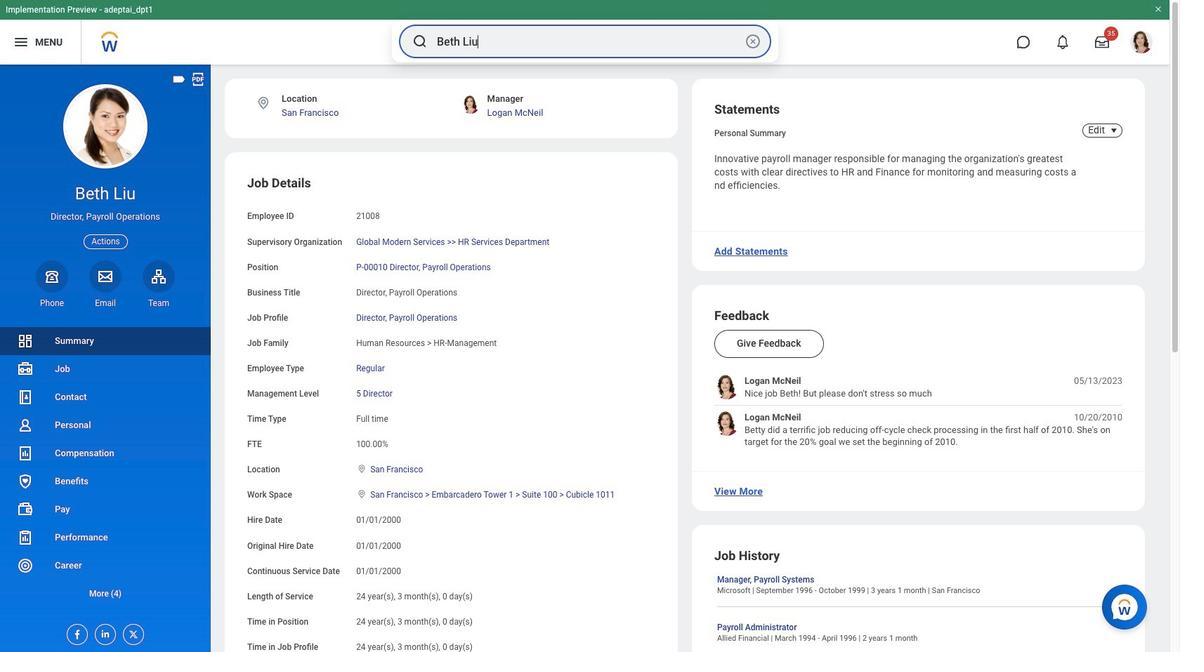 Task type: describe. For each thing, give the bounding box(es) containing it.
search image
[[412, 33, 429, 50]]

justify image
[[13, 34, 30, 51]]

view printable version (pdf) image
[[190, 72, 206, 87]]

phone image
[[42, 268, 62, 285]]

personal summary element
[[714, 126, 786, 138]]

inbox large image
[[1095, 35, 1109, 49]]

mail image
[[97, 268, 114, 285]]

x circle image
[[745, 33, 762, 50]]

pay image
[[17, 502, 34, 518]]

linkedin image
[[96, 625, 111, 640]]

compensation image
[[17, 445, 34, 462]]

1 vertical spatial location image
[[356, 465, 368, 474]]

benefits image
[[17, 474, 34, 490]]

performance image
[[17, 530, 34, 547]]

facebook image
[[67, 625, 83, 641]]

caret down image
[[1106, 125, 1123, 136]]



Task type: vqa. For each thing, say whether or not it's contained in the screenshot.
Notifications Large Icon
yes



Task type: locate. For each thing, give the bounding box(es) containing it.
1 employee's photo (logan mcneil) image from the top
[[714, 375, 739, 400]]

career image
[[17, 558, 34, 575]]

0 horizontal spatial list
[[0, 327, 211, 608]]

list
[[0, 327, 211, 608], [714, 375, 1123, 449]]

0 vertical spatial employee's photo (logan mcneil) image
[[714, 375, 739, 400]]

1 horizontal spatial list
[[714, 375, 1123, 449]]

1 vertical spatial employee's photo (logan mcneil) image
[[714, 412, 739, 437]]

group
[[247, 175, 655, 653]]

summary image
[[17, 333, 34, 350]]

location image
[[256, 96, 271, 111], [356, 465, 368, 474]]

full time element
[[356, 412, 388, 424]]

banner
[[0, 0, 1170, 65]]

location image
[[356, 490, 368, 500]]

job image
[[17, 361, 34, 378]]

navigation pane region
[[0, 65, 211, 653]]

notifications large image
[[1056, 35, 1070, 49]]

0 vertical spatial location image
[[256, 96, 271, 111]]

None search field
[[392, 20, 778, 63]]

Search Workday  search field
[[437, 26, 742, 57]]

personal image
[[17, 417, 34, 434]]

x image
[[124, 625, 139, 641]]

2 employee's photo (logan mcneil) image from the top
[[714, 412, 739, 437]]

view team image
[[150, 268, 167, 285]]

close environment banner image
[[1154, 5, 1163, 13]]

team beth liu element
[[143, 298, 175, 309]]

profile logan mcneil image
[[1130, 31, 1153, 56]]

0 horizontal spatial location image
[[256, 96, 271, 111]]

contact image
[[17, 389, 34, 406]]

tag image
[[171, 72, 187, 87]]

email beth liu element
[[89, 298, 122, 309]]

1 horizontal spatial location image
[[356, 465, 368, 474]]

phone beth liu element
[[36, 298, 68, 309]]

employee's photo (logan mcneil) image
[[714, 375, 739, 400], [714, 412, 739, 437]]



